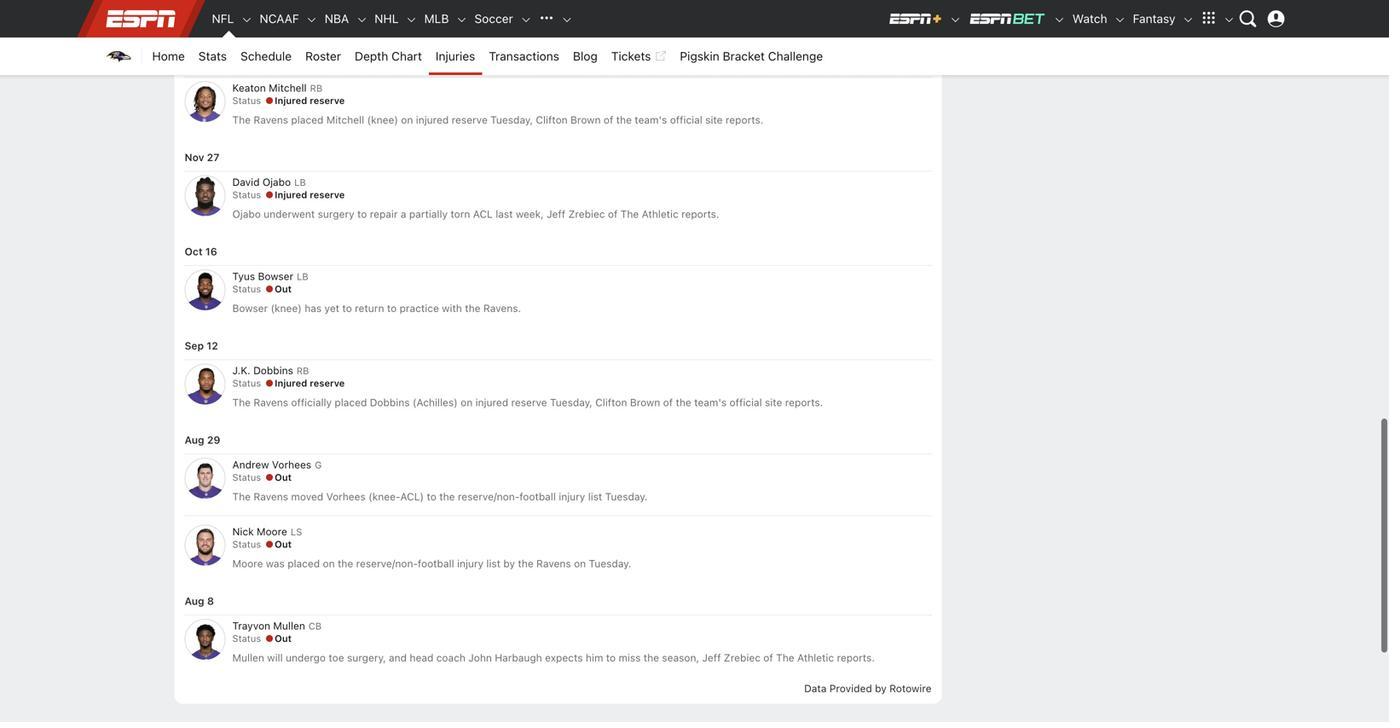 Task type: vqa. For each thing, say whether or not it's contained in the screenshot.
the faces
no



Task type: describe. For each thing, give the bounding box(es) containing it.
torn
[[451, 208, 470, 220]]

1 vertical spatial site
[[765, 397, 782, 409]]

1 horizontal spatial team's
[[694, 397, 727, 409]]

0 vertical spatial site
[[706, 114, 723, 126]]

1 vertical spatial placed
[[335, 397, 367, 409]]

ravens.
[[484, 303, 521, 314]]

1 vertical spatial has
[[305, 303, 322, 314]]

espn+ image
[[888, 12, 943, 26]]

david ojabo image
[[185, 175, 226, 216]]

david
[[232, 176, 260, 188]]

ncaaf
[[260, 12, 299, 26]]

nba link
[[318, 0, 356, 38]]

andrew vorhees image
[[185, 458, 226, 499]]

dec 19
[[185, 57, 219, 69]]

27
[[207, 152, 219, 164]]

0 vertical spatial by
[[504, 558, 515, 570]]

watch
[[1073, 12, 1108, 26]]

the for the ravens moved vorhees (knee-acl) to the reserve/non-football injury list tuesday.
[[232, 491, 251, 503]]

week,
[[516, 208, 544, 220]]

nfl image
[[241, 14, 253, 26]]

surgery
[[318, 208, 354, 220]]

0 vertical spatial bowser
[[258, 271, 293, 282]]

challenge
[[768, 49, 823, 63]]

watch image
[[1114, 14, 1126, 26]]

trayvon
[[232, 620, 270, 632]]

1 vertical spatial season,
[[662, 652, 699, 664]]

nhl
[[375, 12, 399, 26]]

hamm's
[[232, 6, 272, 18]]

aug for aug 8
[[185, 596, 204, 607]]

sep
[[185, 340, 204, 352]]

1 horizontal spatial mitchell
[[326, 114, 364, 126]]

repair
[[370, 208, 398, 220]]

to right him
[[606, 652, 616, 664]]

depth chart link
[[348, 38, 429, 75]]

nick moore image
[[185, 525, 226, 566]]

0 vertical spatial moore
[[257, 526, 287, 538]]

data
[[804, 683, 827, 695]]

list containing andrew vorhees
[[185, 458, 932, 574]]

moore was placed on the reserve/non-football injury list by the ravens on tuesday.
[[232, 558, 631, 570]]

0 horizontal spatial jeff
[[547, 208, 566, 220]]

aug 29
[[185, 434, 220, 446]]

wilson
[[783, 6, 816, 18]]

1 vertical spatial brown
[[630, 397, 660, 409]]

1 horizontal spatial espn bet image
[[1054, 14, 1066, 26]]

injured inside hamm's (ankle) practice period has expired and he will remain on injured reserve for the rest of the season, aaron wilson of kprc 2 houston reports.
[[550, 6, 583, 18]]

global navigation element
[[98, 0, 1292, 38]]

head
[[410, 652, 434, 664]]

john
[[468, 652, 492, 664]]

cb
[[309, 621, 322, 632]]

for
[[625, 6, 638, 18]]

rest
[[659, 6, 678, 18]]

stats link
[[192, 38, 234, 75]]

1 vertical spatial tuesday.
[[589, 558, 631, 570]]

nba image
[[356, 14, 368, 26]]

aug 8
[[185, 596, 214, 607]]

rb for keaton mitchell
[[310, 83, 323, 94]]

nick
[[232, 526, 254, 538]]

status for andrew
[[232, 472, 261, 483]]

0 horizontal spatial brown
[[571, 114, 601, 126]]

0 horizontal spatial zrebiec
[[568, 208, 605, 220]]

injured reserve for mitchell
[[275, 95, 345, 106]]

1 vertical spatial moore
[[232, 558, 263, 570]]

0 vertical spatial ojabo
[[263, 176, 291, 188]]

j.k.
[[232, 365, 250, 377]]

0 horizontal spatial ojabo
[[232, 208, 261, 220]]

officially
[[291, 397, 332, 409]]

will inside hamm's (ankle) practice period has expired and he will remain on injured reserve for the rest of the season, aaron wilson of kprc 2 houston reports.
[[481, 6, 497, 18]]

expects
[[545, 652, 583, 664]]

12
[[207, 340, 218, 352]]

soccer image
[[520, 14, 532, 26]]

roster
[[305, 49, 341, 63]]

out for bowser
[[275, 284, 292, 295]]

more espn image
[[1224, 14, 1235, 26]]

home link
[[145, 38, 192, 75]]

0 vertical spatial injury
[[559, 491, 585, 503]]

nfl
[[212, 12, 234, 26]]

1 vertical spatial mullen
[[232, 652, 264, 664]]

j.k. dobbins rb
[[232, 365, 309, 377]]

mlb
[[424, 12, 449, 26]]

roster link
[[299, 38, 348, 75]]

0 horizontal spatial vorhees
[[272, 459, 311, 471]]

andrew
[[232, 459, 269, 471]]

nba
[[325, 12, 349, 26]]

injured for j.k. dobbins
[[275, 378, 307, 389]]

g
[[315, 460, 322, 471]]

the ravens moved vorhees (knee-acl) to the reserve/non-football injury list tuesday.
[[232, 491, 648, 503]]

stats
[[199, 49, 227, 63]]

pigskin bracket challenge
[[680, 49, 823, 63]]

ncaaf link
[[253, 0, 306, 38]]

0 horizontal spatial dobbins
[[253, 365, 293, 377]]

0 vertical spatial clifton
[[536, 114, 568, 126]]

injuries link
[[429, 38, 482, 75]]

29
[[207, 434, 220, 446]]

1 vertical spatial by
[[875, 683, 887, 695]]

out for moore
[[275, 539, 292, 550]]

injuries
[[436, 49, 475, 63]]

home
[[152, 49, 185, 63]]

2 vertical spatial injured
[[476, 397, 508, 409]]

provided
[[830, 683, 872, 695]]

0 horizontal spatial mitchell
[[269, 82, 307, 94]]

0 horizontal spatial injury
[[457, 558, 484, 570]]

fantasy image
[[1183, 14, 1195, 26]]

david ojabo lb
[[232, 176, 306, 188]]

19
[[207, 57, 219, 69]]

the for the ravens officially placed dobbins (achilles) on injured reserve tuesday, clifton brown of the team's official site reports.
[[232, 397, 251, 409]]

andrew vorhees g
[[232, 459, 322, 471]]

0 vertical spatial football
[[520, 491, 556, 503]]

tyus bowser lb
[[232, 271, 308, 282]]

transactions link
[[482, 38, 566, 75]]

bracket
[[723, 49, 765, 63]]

acl)
[[400, 491, 424, 503]]

oct
[[185, 246, 203, 258]]

coach
[[436, 652, 466, 664]]

expired
[[407, 6, 443, 18]]

1 horizontal spatial zrebiec
[[724, 652, 761, 664]]

period
[[353, 6, 384, 18]]

1 horizontal spatial clifton
[[596, 397, 627, 409]]

he
[[466, 6, 478, 18]]

0 horizontal spatial official
[[670, 114, 703, 126]]

external link image
[[655, 46, 666, 67]]

to right return
[[387, 303, 397, 314]]

keaton
[[232, 82, 266, 94]]

to right yet
[[342, 303, 352, 314]]

the ravens placed mitchell (knee) on injured reserve tuesday, clifton brown of the team's official site reports.
[[232, 114, 764, 126]]

1 horizontal spatial athletic
[[797, 652, 834, 664]]

aug for aug 29
[[185, 434, 204, 446]]

with
[[442, 303, 462, 314]]

mlb link
[[418, 0, 456, 38]]

nhl link
[[368, 0, 406, 38]]

j.k. dobbins image
[[185, 364, 226, 405]]

1 vertical spatial bowser
[[232, 303, 268, 314]]

1 horizontal spatial list
[[588, 491, 602, 503]]

0 horizontal spatial team's
[[635, 114, 667, 126]]

fantasy
[[1133, 12, 1176, 26]]

1 horizontal spatial dobbins
[[370, 397, 410, 409]]

8
[[207, 596, 214, 607]]

a
[[401, 208, 406, 220]]

tyus bowser image
[[185, 270, 226, 311]]



Task type: locate. For each thing, give the bounding box(es) containing it.
soccer
[[475, 12, 513, 26]]

will right the he
[[481, 6, 497, 18]]

more sports image
[[561, 14, 573, 26]]

1 horizontal spatial has
[[387, 6, 404, 18]]

1 vertical spatial and
[[389, 652, 407, 664]]

1 vertical spatial clifton
[[596, 397, 627, 409]]

tickets link
[[605, 38, 673, 75]]

injured reserve up underwent
[[275, 190, 345, 201]]

lb inside david ojabo lb
[[294, 177, 306, 188]]

status for trayvon
[[232, 633, 261, 645]]

placed
[[291, 114, 324, 126], [335, 397, 367, 409], [288, 558, 320, 570]]

0 horizontal spatial list
[[487, 558, 501, 570]]

placed right was on the bottom
[[288, 558, 320, 570]]

rb down 'roster' link
[[310, 83, 323, 94]]

placed for moore
[[288, 558, 320, 570]]

last
[[496, 208, 513, 220]]

1 vertical spatial zrebiec
[[724, 652, 761, 664]]

hamm's (ankle) practice period has expired and he will remain on injured reserve for the rest of the season, aaron wilson of kprc 2 houston reports. link
[[185, 0, 932, 36]]

1 injured from the top
[[275, 95, 307, 106]]

list
[[185, 458, 932, 574]]

status down tyus
[[232, 284, 261, 295]]

1 horizontal spatial tuesday,
[[550, 397, 593, 409]]

0 horizontal spatial by
[[504, 558, 515, 570]]

has left nhl "icon"
[[387, 6, 404, 18]]

on inside hamm's (ankle) practice period has expired and he will remain on injured reserve for the rest of the season, aaron wilson of kprc 2 houston reports.
[[535, 6, 547, 18]]

mitchell down schedule link
[[269, 82, 307, 94]]

1 horizontal spatial official
[[730, 397, 762, 409]]

bowser
[[258, 271, 293, 282], [232, 303, 268, 314]]

has left yet
[[305, 303, 322, 314]]

16
[[205, 246, 217, 258]]

0 vertical spatial and
[[446, 6, 463, 18]]

season,
[[712, 6, 749, 18], [662, 652, 699, 664]]

0 vertical spatial tuesday,
[[491, 114, 533, 126]]

placed down keaton mitchell rb
[[291, 114, 324, 126]]

status down david in the top left of the page
[[232, 190, 261, 201]]

2 injured reserve from the top
[[275, 190, 345, 201]]

bowser down tyus
[[232, 303, 268, 314]]

on
[[535, 6, 547, 18], [401, 114, 413, 126], [461, 397, 473, 409], [323, 558, 335, 570], [574, 558, 586, 570]]

site
[[706, 114, 723, 126], [765, 397, 782, 409]]

injured reserve for ojabo
[[275, 190, 345, 201]]

0 horizontal spatial espn bet image
[[969, 12, 1047, 26]]

1 injured reserve from the top
[[275, 95, 345, 106]]

reserve
[[586, 6, 622, 18], [310, 95, 345, 106], [452, 114, 488, 126], [310, 190, 345, 201], [310, 378, 345, 389], [511, 397, 547, 409]]

1 vertical spatial injured
[[275, 190, 307, 201]]

season, inside hamm's (ankle) practice period has expired and he will remain on injured reserve for the rest of the season, aaron wilson of kprc 2 houston reports.
[[712, 6, 749, 18]]

0 horizontal spatial has
[[305, 303, 322, 314]]

reports. inside hamm's (ankle) practice period has expired and he will remain on injured reserve for the rest of the season, aaron wilson of kprc 2 houston reports.
[[232, 20, 270, 32]]

1 horizontal spatial (knee)
[[367, 114, 398, 126]]

jeff
[[547, 208, 566, 220], [702, 652, 721, 664]]

1 horizontal spatial will
[[481, 6, 497, 18]]

1 vertical spatial football
[[418, 558, 454, 570]]

has
[[387, 6, 404, 18], [305, 303, 322, 314]]

status for keaton
[[232, 95, 261, 106]]

schedule
[[241, 49, 292, 63]]

bowser (knee) has yet to return to practice with the ravens.
[[232, 303, 521, 314]]

aaron
[[752, 6, 780, 18]]

0 vertical spatial injured
[[550, 6, 583, 18]]

oct 16
[[185, 246, 217, 258]]

tuesday,
[[491, 114, 533, 126], [550, 397, 593, 409]]

3 injured from the top
[[275, 378, 307, 389]]

aug left 29
[[185, 434, 204, 446]]

athletic
[[642, 208, 679, 220], [797, 652, 834, 664]]

injured reserve up officially
[[275, 378, 345, 389]]

nov
[[185, 152, 204, 164]]

1 vertical spatial tuesday,
[[550, 397, 593, 409]]

1 vertical spatial official
[[730, 397, 762, 409]]

surgery,
[[347, 652, 386, 664]]

2
[[861, 6, 867, 18]]

team's
[[635, 114, 667, 126], [694, 397, 727, 409]]

status for david
[[232, 190, 261, 201]]

reserve/non-
[[458, 491, 520, 503], [356, 558, 418, 570]]

0 vertical spatial jeff
[[547, 208, 566, 220]]

6 status from the top
[[232, 539, 261, 550]]

tyus
[[232, 271, 255, 282]]

trayvon mullen cb
[[232, 620, 322, 632]]

and
[[446, 6, 463, 18], [389, 652, 407, 664]]

dobbins
[[253, 365, 293, 377], [370, 397, 410, 409]]

status down andrew
[[232, 472, 261, 483]]

mullen left cb
[[273, 620, 305, 632]]

hamm's (ankle) practice period has expired and he will remain on injured reserve for the rest of the season, aaron wilson of kprc 2 houston reports.
[[232, 6, 911, 32]]

lb inside 'tyus bowser lb'
[[297, 271, 308, 282]]

2 vertical spatial injured
[[275, 378, 307, 389]]

0 horizontal spatial mullen
[[232, 652, 264, 664]]

status down keaton
[[232, 95, 261, 106]]

1 horizontal spatial brown
[[630, 397, 660, 409]]

schedule link
[[234, 38, 299, 75]]

1 vertical spatial list
[[487, 558, 501, 570]]

2 status from the top
[[232, 190, 261, 201]]

keaton mitchell image
[[185, 81, 226, 122]]

0 vertical spatial zrebiec
[[568, 208, 605, 220]]

1 horizontal spatial football
[[520, 491, 556, 503]]

rb for j.k. dobbins
[[297, 366, 309, 377]]

transactions
[[489, 49, 559, 63]]

0 vertical spatial tuesday.
[[605, 491, 648, 503]]

status for tyus
[[232, 284, 261, 295]]

mullen down trayvon
[[232, 652, 264, 664]]

1 horizontal spatial ojabo
[[263, 176, 291, 188]]

the ravens officially placed dobbins (achilles) on injured reserve tuesday, clifton brown of the team's official site reports.
[[232, 397, 823, 409]]

(knee-
[[369, 491, 400, 503]]

practice inside hamm's (ankle) practice period has expired and he will remain on injured reserve for the rest of the season, aaron wilson of kprc 2 houston reports.
[[311, 6, 351, 18]]

1 vertical spatial mitchell
[[326, 114, 364, 126]]

0 horizontal spatial and
[[389, 652, 407, 664]]

0 horizontal spatial tuesday,
[[491, 114, 533, 126]]

1 status from the top
[[232, 95, 261, 106]]

0 horizontal spatial site
[[706, 114, 723, 126]]

remain
[[500, 6, 532, 18]]

reserve inside hamm's (ankle) practice period has expired and he will remain on injured reserve for the rest of the season, aaron wilson of kprc 2 houston reports.
[[586, 6, 622, 18]]

1 aug from the top
[[185, 434, 204, 446]]

list
[[588, 491, 602, 503], [487, 558, 501, 570]]

dec
[[185, 57, 204, 69]]

toe
[[329, 652, 344, 664]]

underwent
[[264, 208, 315, 220]]

ravens for placed
[[254, 114, 288, 126]]

injured right '(achilles)'
[[476, 397, 508, 409]]

nhl image
[[406, 14, 418, 26]]

5 status from the top
[[232, 472, 261, 483]]

by
[[504, 558, 515, 570], [875, 683, 887, 695]]

1 horizontal spatial injured
[[476, 397, 508, 409]]

mlb image
[[456, 14, 468, 26]]

0 vertical spatial (knee)
[[367, 114, 398, 126]]

0 horizontal spatial will
[[267, 652, 283, 664]]

1 horizontal spatial mullen
[[273, 620, 305, 632]]

0 horizontal spatial season,
[[662, 652, 699, 664]]

mitchell
[[269, 82, 307, 94], [326, 114, 364, 126]]

dobbins left '(achilles)'
[[370, 397, 410, 409]]

nov 27
[[185, 152, 219, 164]]

1 vertical spatial vorhees
[[326, 491, 366, 503]]

0 horizontal spatial practice
[[311, 6, 351, 18]]

mullen
[[273, 620, 305, 632], [232, 652, 264, 664]]

dobbins right j.k.
[[253, 365, 293, 377]]

2 vertical spatial placed
[[288, 558, 320, 570]]

official
[[670, 114, 703, 126], [730, 397, 762, 409]]

(knee) down depth chart "link"
[[367, 114, 398, 126]]

0 vertical spatial lb
[[294, 177, 306, 188]]

the
[[232, 114, 251, 126], [621, 208, 639, 220], [232, 397, 251, 409], [232, 491, 251, 503], [776, 652, 795, 664]]

0 horizontal spatial football
[[418, 558, 454, 570]]

jeff right week,
[[547, 208, 566, 220]]

status down j.k.
[[232, 378, 261, 389]]

season, right miss
[[662, 652, 699, 664]]

moore left was on the bottom
[[232, 558, 263, 570]]

espn bet image left watch
[[1054, 14, 1066, 26]]

ojabo right david in the top left of the page
[[263, 176, 291, 188]]

0 vertical spatial season,
[[712, 6, 749, 18]]

reserve/non- down (knee-
[[356, 558, 418, 570]]

1 horizontal spatial season,
[[712, 6, 749, 18]]

3 status from the top
[[232, 284, 261, 295]]

status for j.k.
[[232, 378, 261, 389]]

ravens for moved
[[254, 491, 288, 503]]

2 horizontal spatial injured
[[550, 6, 583, 18]]

0 vertical spatial mullen
[[273, 620, 305, 632]]

depth
[[355, 49, 388, 63]]

4 out from the top
[[275, 633, 292, 645]]

lb for tyus bowser
[[297, 271, 308, 282]]

injured reserve down keaton mitchell rb
[[275, 95, 345, 106]]

was
[[266, 558, 285, 570]]

rotowire
[[890, 683, 932, 695]]

0 vertical spatial injured reserve
[[275, 95, 345, 106]]

the for the ravens placed mitchell (knee) on injured reserve tuesday, clifton brown of the team's official site reports.
[[232, 114, 251, 126]]

sep 12
[[185, 340, 218, 352]]

1 vertical spatial injury
[[457, 558, 484, 570]]

him
[[586, 652, 603, 664]]

(knee) down 'tyus bowser lb'
[[271, 303, 302, 314]]

injured right soccer image
[[550, 6, 583, 18]]

bowser right tyus
[[258, 271, 293, 282]]

0 horizontal spatial athletic
[[642, 208, 679, 220]]

status down nick
[[232, 539, 261, 550]]

0 vertical spatial rb
[[310, 83, 323, 94]]

undergo
[[286, 652, 326, 664]]

status for nick
[[232, 539, 261, 550]]

1 vertical spatial reserve/non-
[[356, 558, 418, 570]]

lb for david ojabo
[[294, 177, 306, 188]]

1 vertical spatial (knee)
[[271, 303, 302, 314]]

injured for david ojabo
[[275, 190, 307, 201]]

injured down keaton mitchell rb
[[275, 95, 307, 106]]

rb up officially
[[297, 366, 309, 377]]

aug left 8
[[185, 596, 204, 607]]

1 vertical spatial ojabo
[[232, 208, 261, 220]]

1 out from the top
[[275, 284, 292, 295]]

out down andrew vorhees g
[[275, 472, 292, 483]]

0 vertical spatial brown
[[571, 114, 601, 126]]

season, left aaron
[[712, 6, 749, 18]]

0 horizontal spatial (knee)
[[271, 303, 302, 314]]

0 vertical spatial team's
[[635, 114, 667, 126]]

out down ls
[[275, 539, 292, 550]]

miss
[[619, 652, 641, 664]]

will
[[481, 6, 497, 18], [267, 652, 283, 664]]

1 horizontal spatial vorhees
[[326, 491, 366, 503]]

lb up underwent
[[294, 177, 306, 188]]

0 vertical spatial dobbins
[[253, 365, 293, 377]]

3 injured reserve from the top
[[275, 378, 345, 389]]

placed for mitchell
[[291, 114, 324, 126]]

0 vertical spatial official
[[670, 114, 703, 126]]

1 horizontal spatial rb
[[310, 83, 323, 94]]

nfl link
[[205, 0, 241, 38]]

will left undergo
[[267, 652, 283, 664]]

the
[[641, 6, 657, 18], [694, 6, 709, 18], [616, 114, 632, 126], [465, 303, 481, 314], [676, 397, 692, 409], [439, 491, 455, 503], [338, 558, 353, 570], [518, 558, 534, 570], [644, 652, 659, 664]]

injured
[[550, 6, 583, 18], [416, 114, 449, 126], [476, 397, 508, 409]]

pigskin bracket challenge link
[[673, 38, 830, 75]]

4 status from the top
[[232, 378, 261, 389]]

yet
[[325, 303, 340, 314]]

0 vertical spatial injured
[[275, 95, 307, 106]]

injured up underwent
[[275, 190, 307, 201]]

1 vertical spatial rb
[[297, 366, 309, 377]]

injured down j.k. dobbins rb
[[275, 378, 307, 389]]

to left repair
[[357, 208, 367, 220]]

harbaugh
[[495, 652, 542, 664]]

0 vertical spatial athletic
[[642, 208, 679, 220]]

ls
[[291, 527, 302, 538]]

0 horizontal spatial clifton
[[536, 114, 568, 126]]

1 vertical spatial team's
[[694, 397, 727, 409]]

2 injured from the top
[[275, 190, 307, 201]]

1 vertical spatial lb
[[297, 271, 308, 282]]

7 status from the top
[[232, 633, 261, 645]]

partially
[[409, 208, 448, 220]]

vorhees left g
[[272, 459, 311, 471]]

status down trayvon
[[232, 633, 261, 645]]

2 aug from the top
[[185, 596, 204, 607]]

rb inside j.k. dobbins rb
[[297, 366, 309, 377]]

1 vertical spatial athletic
[[797, 652, 834, 664]]

lb right tyus
[[297, 271, 308, 282]]

to right acl)
[[427, 491, 437, 503]]

and left the head
[[389, 652, 407, 664]]

injured down injuries "link" on the left top
[[416, 114, 449, 126]]

1 horizontal spatial site
[[765, 397, 782, 409]]

espn more sports home page image
[[534, 6, 559, 32]]

out for mullen
[[275, 633, 292, 645]]

ravens for officially
[[254, 397, 288, 409]]

1 vertical spatial jeff
[[702, 652, 721, 664]]

0 horizontal spatial injured
[[416, 114, 449, 126]]

nick moore ls
[[232, 526, 302, 538]]

mitchell down 'roster' link
[[326, 114, 364, 126]]

blog
[[573, 49, 598, 63]]

rb inside keaton mitchell rb
[[310, 83, 323, 94]]

(achilles)
[[413, 397, 458, 409]]

keaton mitchell rb
[[232, 82, 323, 94]]

out for vorhees
[[275, 472, 292, 483]]

espn plus image
[[950, 14, 962, 26]]

trayvon mullen image
[[185, 619, 226, 660]]

3 out from the top
[[275, 539, 292, 550]]

and left the he
[[446, 6, 463, 18]]

reserve/non- right acl)
[[458, 491, 520, 503]]

more espn image
[[1196, 6, 1222, 32]]

1 horizontal spatial by
[[875, 683, 887, 695]]

return
[[355, 303, 384, 314]]

practice left nba icon
[[311, 6, 351, 18]]

0 vertical spatial reserve/non-
[[458, 491, 520, 503]]

1 vertical spatial injured
[[416, 114, 449, 126]]

watch link
[[1066, 0, 1114, 38]]

profile management image
[[1268, 10, 1285, 27]]

2 out from the top
[[275, 472, 292, 483]]

espn bet image
[[969, 12, 1047, 26], [1054, 14, 1066, 26]]

moore left ls
[[257, 526, 287, 538]]

1 horizontal spatial injury
[[559, 491, 585, 503]]

chart
[[392, 49, 422, 63]]

and inside hamm's (ankle) practice period has expired and he will remain on injured reserve for the rest of the season, aaron wilson of kprc 2 houston reports.
[[446, 6, 463, 18]]

has inside hamm's (ankle) practice period has expired and he will remain on injured reserve for the rest of the season, aaron wilson of kprc 2 houston reports.
[[387, 6, 404, 18]]

out down 'tyus bowser lb'
[[275, 284, 292, 295]]

injured reserve for dobbins
[[275, 378, 345, 389]]

ojabo down david in the top left of the page
[[232, 208, 261, 220]]

fantasy link
[[1126, 0, 1183, 38]]

0 vertical spatial will
[[481, 6, 497, 18]]

ncaaf image
[[306, 14, 318, 26]]

kprc
[[831, 6, 858, 18]]

1 horizontal spatial practice
[[400, 303, 439, 314]]

vorhees left (knee-
[[326, 491, 366, 503]]

0 horizontal spatial reserve/non-
[[356, 558, 418, 570]]

jeff right miss
[[702, 652, 721, 664]]

espn bet image right the espn plus icon
[[969, 12, 1047, 26]]

practice left with
[[400, 303, 439, 314]]

placed right officially
[[335, 397, 367, 409]]

1 vertical spatial aug
[[185, 596, 204, 607]]

injured for keaton mitchell
[[275, 95, 307, 106]]

moved
[[291, 491, 323, 503]]

out down "trayvon mullen cb"
[[275, 633, 292, 645]]

blog link
[[566, 38, 605, 75]]



